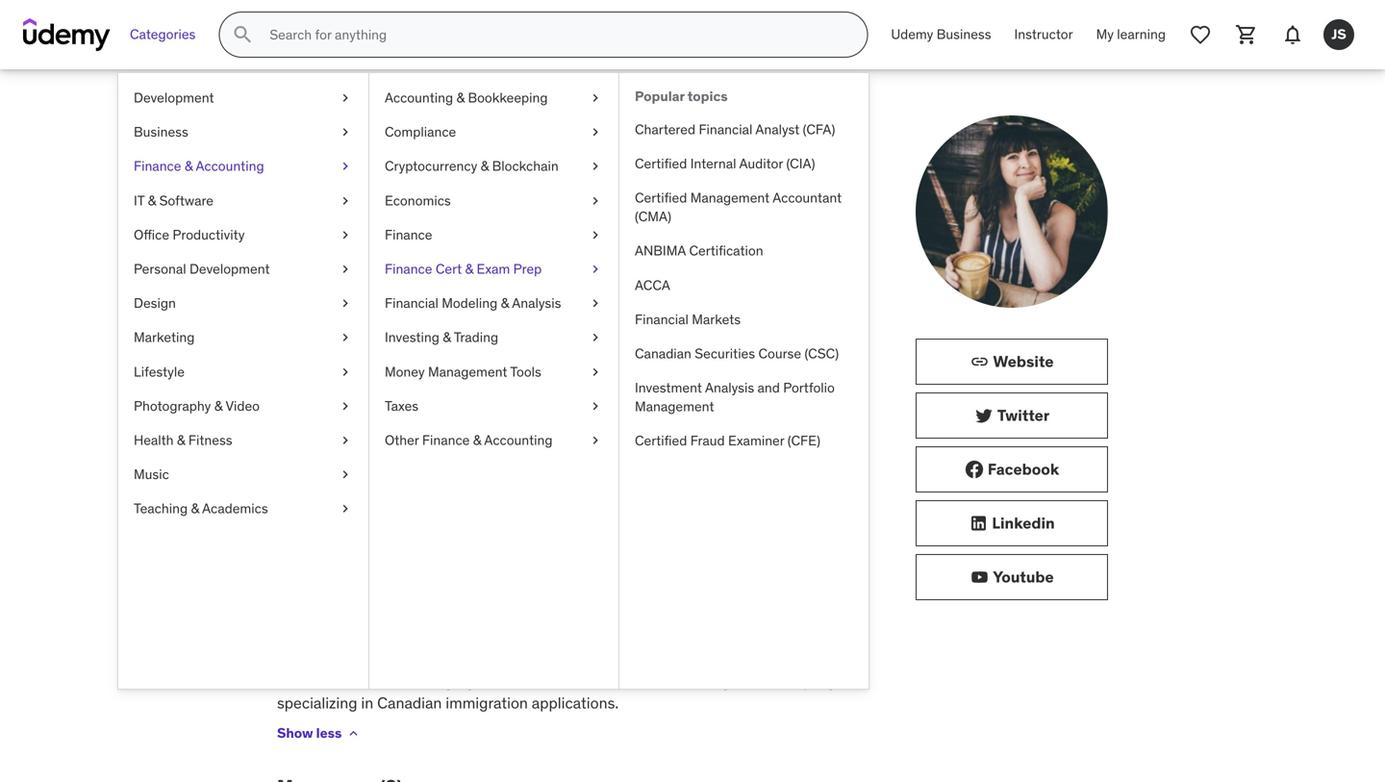 Task type: vqa. For each thing, say whether or not it's contained in the screenshot.
Training
no



Task type: describe. For each thing, give the bounding box(es) containing it.
xsmall image for finance
[[588, 225, 603, 244]]

teaching & academics
[[134, 500, 268, 517]]

certified for certified management accountant (cma)
[[635, 189, 687, 206]]

deanne acres-lans image
[[916, 115, 1108, 308]]

my
[[1096, 26, 1114, 43]]

chartered
[[635, 121, 696, 138]]

is left able
[[357, 621, 368, 640]]

is down me at left
[[338, 368, 349, 388]]

is left now
[[706, 578, 718, 597]]

iccrc
[[516, 411, 562, 431]]

of inside originally born and raised in british columbia canada, deanne is now living in johannesburg south africa. deanne has gone through the immigration process herself and is able to relate to her clients on a personal level. although based in south africa, deanne offers her services to clients around the world. deanne is also the managing director of canada abroad, an immigration company specializing in canadian immigration applications.
[[537, 671, 551, 691]]

her right offers
[[469, 642, 491, 662]]

software
[[159, 192, 214, 209]]

deanne down standing
[[277, 411, 330, 431]]

certification
[[689, 242, 763, 259]]

certified fraud examiner (cfe) link
[[619, 424, 869, 458]]

xsmall image for teaching & academics
[[338, 499, 353, 518]]

gone
[[554, 599, 588, 619]]

1 vertical spatial immigration
[[507, 368, 590, 388]]

canadian inside finance cert & exam prep element
[[635, 345, 692, 362]]

& for fitness
[[177, 431, 185, 449]]

africa. inside deanne is a regulated canadian immigration consultant and a member in good standing with the immigration consultants of canada regulatory council (iccrc). deanne is currently the only active iccrc members physically located in south africa.
[[277, 433, 321, 453]]

does
[[277, 527, 313, 547]]

deanne up specializing
[[277, 671, 330, 691]]

members
[[566, 411, 631, 431]]

1 vertical spatial development
[[189, 260, 270, 277]]

management for tools
[[428, 363, 507, 380]]

the inside (please note that deanne's experience with the cbsa does not afford her any privileges/priority or influences in her dealings with any government agencies on any applications).
[[773, 505, 797, 525]]

investing & trading link
[[369, 320, 618, 355]]

british
[[472, 578, 517, 597]]

acca
[[635, 276, 670, 294]]

1 horizontal spatial to
[[465, 621, 479, 640]]

canada,
[[590, 578, 646, 597]]

influences
[[604, 527, 680, 547]]

about
[[277, 330, 330, 353]]

certified management accountant (cma) link
[[619, 181, 869, 234]]

in right raised
[[456, 578, 468, 597]]

canadian inside deanne is a regulated canadian immigration consultant and a member in good standing with the immigration consultants of canada regulatory council (iccrc). deanne is currently the only active iccrc members physically located in south africa.
[[439, 368, 503, 388]]

xsmall image for finance & accounting
[[338, 157, 353, 176]]

finance for finance
[[385, 226, 432, 243]]

deanne down able
[[369, 642, 422, 662]]

udemy image
[[23, 18, 111, 51]]

small image for linkedin
[[969, 514, 988, 533]]

2 horizontal spatial accounting
[[484, 431, 553, 449]]

in down course
[[775, 368, 787, 388]]

trading
[[454, 329, 498, 346]]

0 vertical spatial business
[[937, 26, 991, 43]]

2 services from the left
[[702, 484, 761, 503]]

finance & accounting
[[134, 157, 264, 175]]

markets
[[692, 311, 741, 328]]

her down five
[[392, 527, 416, 547]]

notifications image
[[1281, 23, 1304, 46]]

1 vertical spatial years
[[413, 505, 450, 525]]

xsmall image for photography & video
[[338, 397, 353, 415]]

xsmall image for development
[[338, 88, 353, 107]]

xsmall image for other finance & accounting
[[588, 431, 603, 450]]

instructor deanne acres-lans regulated canadian immigration consultant (rcic)
[[277, 114, 653, 202]]

managing
[[407, 671, 475, 691]]

categories button
[[118, 12, 207, 58]]

small image for website
[[970, 352, 989, 371]]

deanne inside instructor deanne acres-lans regulated canadian immigration consultant (rcic)
[[277, 129, 423, 179]]

consultants
[[486, 390, 569, 410]]

finance for finance & accounting
[[134, 157, 181, 175]]

south inside deanne is a regulated canadian immigration consultant and a member in good standing with the immigration consultants of canada regulatory council (iccrc). deanne is currently the only active iccrc members physically located in south africa.
[[776, 411, 817, 431]]

former
[[781, 462, 827, 482]]

around
[[622, 642, 670, 662]]

(please
[[454, 505, 508, 525]]

good
[[791, 368, 826, 388]]

on inside originally born and raised in british columbia canada, deanne is now living in johannesburg south africa. deanne has gone through the immigration process herself and is able to relate to her clients on a personal level. although based in south africa, deanne offers her services to clients around the world. deanne is also the managing director of canada abroad, an immigration company specializing in canadian immigration applications.
[[558, 621, 575, 640]]

immigration down director
[[446, 693, 528, 713]]

lifestyle
[[134, 363, 185, 380]]

xsmall image for economics
[[588, 191, 603, 210]]

securities
[[695, 345, 755, 362]]

consultant inside deanne is a regulated canadian immigration consultant and a member in good standing with the immigration consultants of canada regulatory council (iccrc). deanne is currently the only active iccrc members physically located in south africa.
[[594, 368, 669, 388]]

immigration down world.
[[688, 671, 770, 691]]

canadian securities course (csc) link
[[619, 337, 869, 371]]

a down me at left
[[353, 368, 361, 388]]

xsmall image for business
[[338, 123, 353, 142]]

learning
[[1117, 26, 1166, 43]]

bookkeeping
[[468, 89, 548, 106]]

in up examiner at the right bottom of the page
[[760, 411, 772, 431]]

standing
[[277, 390, 337, 410]]

also
[[349, 671, 377, 691]]

photography & video link
[[118, 389, 368, 423]]

financial markets link
[[619, 302, 869, 337]]

1 vertical spatial over
[[352, 505, 382, 525]]

xsmall image for music
[[338, 465, 353, 484]]

a inside originally born and raised in british columbia canada, deanne is now living in johannesburg south africa. deanne has gone through the immigration process herself and is able to relate to her clients on a personal level. although based in south africa, deanne offers her services to clients around the world. deanne is also the managing director of canada abroad, an immigration company specializing in canadian immigration applications.
[[579, 621, 587, 640]]

xsmall image for lifestyle
[[338, 362, 353, 381]]

immigration up although
[[676, 599, 758, 619]]

office productivity
[[134, 226, 245, 243]]

in down the process
[[804, 621, 817, 640]]

canada inside deanne is a regulated canadian immigration consultant and a member in good standing with the immigration consultants of canada regulatory council (iccrc). deanne is currently the only active iccrc members physically located in south africa.
[[590, 390, 642, 410]]

2 vertical spatial immigration
[[400, 390, 482, 410]]

teaching & academics link
[[118, 492, 368, 526]]

xsmall image for health & fitness
[[338, 431, 353, 450]]

a down securities
[[702, 368, 710, 388]]

1 services from the left
[[328, 484, 387, 503]]

applications.
[[532, 693, 619, 713]]

and inside deanne is a regulated canadian immigration consultant and a member in good standing with the immigration consultants of canada regulatory council (iccrc). deanne is currently the only active iccrc members physically located in south africa.
[[673, 368, 698, 388]]

deanne up standing
[[281, 368, 334, 388]]

canadian inside instructor deanne acres-lans regulated canadian immigration consultant (rcic)
[[356, 183, 425, 202]]

other finance & accounting link
[[369, 423, 618, 457]]

afford
[[344, 527, 388, 547]]

council
[[724, 390, 776, 410]]

able
[[372, 621, 401, 640]]

government
[[306, 548, 395, 568]]

deanne has over ten years of experience in the immigration field. she is a former border services officer, having worked for the canada border services agency (cbsa) for over five years
[[277, 462, 827, 525]]

(csc)
[[805, 345, 839, 362]]

blockchain
[[492, 157, 559, 175]]

js
[[1332, 26, 1346, 43]]

personal development
[[134, 260, 270, 277]]

marketing link
[[118, 320, 368, 355]]

& inside finance cert & exam prep link
[[465, 260, 473, 277]]

accounting & bookkeeping link
[[369, 81, 618, 115]]

prep
[[513, 260, 542, 277]]

small image for facebook
[[965, 460, 984, 479]]

certified fraud examiner (cfe)
[[635, 432, 820, 449]]

an
[[667, 671, 684, 691]]

taxes link
[[369, 389, 618, 423]]

xsmall image for compliance
[[588, 123, 603, 142]]

js link
[[1316, 12, 1362, 58]]

is left also
[[334, 671, 345, 691]]

xsmall image for investing & trading
[[588, 328, 603, 347]]

canadian inside originally born and raised in british columbia canada, deanne is now living in johannesburg south africa. deanne has gone through the immigration process herself and is able to relate to her clients on a personal level. although based in south africa, deanne offers her services to clients around the world. deanne is also the managing director of canada abroad, an immigration company specializing in canadian immigration applications.
[[377, 693, 442, 713]]

has inside deanne has over ten years of experience in the immigration field. she is a former border services officer, having worked for the canada border services agency (cbsa) for over five years
[[334, 462, 358, 482]]

lifestyle link
[[118, 355, 368, 389]]

productivity
[[173, 226, 245, 243]]

analysis inside financial modeling & analysis link
[[512, 294, 561, 312]]

0 horizontal spatial south
[[277, 642, 318, 662]]

wishlist image
[[1189, 23, 1212, 46]]

students
[[311, 232, 368, 249]]

other
[[385, 431, 419, 449]]

cryptocurrency & blockchain link
[[369, 149, 618, 184]]

officer,
[[390, 484, 439, 503]]

& inside other finance & accounting link
[[473, 431, 481, 449]]

health & fitness
[[134, 431, 232, 449]]

privileges/priority
[[448, 527, 582, 547]]

personal
[[134, 260, 186, 277]]

music link
[[118, 457, 368, 492]]

2 horizontal spatial with
[[794, 527, 827, 547]]

udemy
[[891, 26, 933, 43]]

2 horizontal spatial any
[[490, 548, 516, 568]]

& for academics
[[191, 500, 199, 517]]

xsmall image for accounting & bookkeeping
[[588, 88, 603, 107]]

fraud
[[690, 432, 725, 449]]

small image for youtube
[[970, 568, 989, 587]]

1 horizontal spatial with
[[737, 505, 769, 525]]

herself
[[277, 621, 324, 640]]

with inside deanne is a regulated canadian immigration consultant and a member in good standing with the immigration consultants of canada regulatory council (iccrc). deanne is currently the only active iccrc members physically located in south africa.
[[341, 390, 370, 410]]

is down standing
[[334, 411, 345, 431]]

her up services
[[483, 621, 505, 640]]

certified for certified fraud examiner (cfe)
[[635, 432, 687, 449]]

finance & accounting link
[[118, 149, 368, 184]]

twitter
[[997, 405, 1050, 425]]

or
[[586, 527, 601, 547]]

internal
[[690, 155, 736, 172]]

finance link
[[369, 218, 618, 252]]

has inside originally born and raised in british columbia canada, deanne is now living in johannesburg south africa. deanne has gone through the immigration process herself and is able to relate to her clients on a personal level. although based in south africa, deanne offers her services to clients around the world. deanne is also the managing director of canada abroad, an immigration company specializing in canadian immigration applications.
[[526, 599, 550, 619]]

financial for financial markets
[[635, 311, 689, 328]]

my learning
[[1096, 26, 1166, 43]]

finance down the only
[[422, 431, 470, 449]]

in inside (please note that deanne's experience with the cbsa does not afford her any privileges/priority or influences in her dealings with any government agencies on any applications).
[[684, 527, 697, 547]]

experience inside (please note that deanne's experience with the cbsa does not afford her any privileges/priority or influences in her dealings with any government agencies on any applications).
[[652, 505, 733, 525]]

financial inside chartered financial analyst (cfa) link
[[699, 121, 752, 138]]

the only
[[413, 411, 468, 431]]

photography
[[134, 397, 211, 414]]

& for trading
[[443, 329, 451, 346]]

physically
[[635, 411, 701, 431]]

design link
[[118, 286, 368, 320]]



Task type: locate. For each thing, give the bounding box(es) containing it.
deanne inside deanne has over ten years of experience in the immigration field. she is a former border services officer, having worked for the canada border services agency (cbsa) for over five years
[[277, 462, 330, 482]]

worked
[[492, 484, 543, 503]]

compliance link
[[369, 115, 618, 149]]

facebook link
[[916, 446, 1108, 492]]

chartered financial analyst (cfa) link
[[619, 112, 869, 147]]

on
[[468, 548, 487, 568], [558, 621, 575, 640]]

1 horizontal spatial accounting
[[385, 89, 453, 106]]

small image
[[970, 352, 989, 371], [974, 406, 994, 425], [965, 460, 984, 479]]

2 border from the left
[[651, 484, 698, 503]]

xsmall image inside teaching & academics link
[[338, 499, 353, 518]]

xsmall image inside photography & video link
[[338, 397, 353, 415]]

management for accountant
[[690, 189, 770, 206]]

cbsa
[[800, 505, 842, 525]]

deanne down british
[[469, 599, 522, 619]]

& right health
[[177, 431, 185, 449]]

1 vertical spatial certified
[[635, 189, 687, 206]]

0 horizontal spatial on
[[468, 548, 487, 568]]

1 horizontal spatial instructor
[[1014, 26, 1073, 43]]

xsmall image right iccrc
[[588, 397, 603, 415]]

1 vertical spatial has
[[526, 599, 550, 619]]

xsmall image inside the marketing link
[[338, 328, 353, 347]]

is right she
[[754, 462, 765, 482]]

cert
[[436, 260, 462, 277]]

2 vertical spatial accounting
[[484, 431, 553, 449]]

(rcic)
[[606, 183, 653, 202]]

immigration up the consultants
[[507, 368, 590, 388]]

xsmall image for cryptocurrency & blockchain
[[588, 157, 603, 176]]

(cia)
[[786, 155, 815, 172]]

business up finance & accounting
[[134, 123, 188, 141]]

0 vertical spatial immigration
[[428, 183, 519, 202]]

1 vertical spatial clients
[[572, 642, 618, 662]]

a up agency
[[769, 462, 777, 482]]

immigration up the only
[[400, 390, 482, 410]]

south up (cfe)
[[776, 411, 817, 431]]

canadian down 'managing' in the bottom of the page
[[377, 693, 442, 713]]

small image
[[969, 514, 988, 533], [970, 568, 989, 587]]

1 horizontal spatial has
[[526, 599, 550, 619]]

clients down personal
[[572, 642, 618, 662]]

0 horizontal spatial clients
[[509, 621, 554, 640]]

0 vertical spatial for
[[546, 484, 565, 503]]

a down gone
[[579, 621, 587, 640]]

& inside financial modeling & analysis link
[[501, 294, 509, 312]]

&
[[456, 89, 465, 106], [185, 157, 193, 175], [481, 157, 489, 175], [148, 192, 156, 209], [465, 260, 473, 277], [501, 294, 509, 312], [443, 329, 451, 346], [214, 397, 223, 414], [177, 431, 185, 449], [473, 431, 481, 449], [191, 500, 199, 517]]

2 vertical spatial management
[[635, 398, 714, 415]]

categories
[[130, 26, 196, 43]]

0 horizontal spatial financial
[[385, 294, 438, 312]]

2 horizontal spatial of
[[572, 390, 586, 410]]

linkedin link
[[916, 500, 1108, 546]]

0 vertical spatial development
[[134, 89, 214, 106]]

& inside it & software link
[[148, 192, 156, 209]]

0 vertical spatial canada
[[590, 390, 642, 410]]

clients up services
[[509, 621, 554, 640]]

it & software
[[134, 192, 214, 209]]

& inside investing & trading link
[[443, 329, 451, 346]]

her left dealings
[[701, 527, 724, 547]]

topics
[[687, 88, 728, 105]]

0 horizontal spatial for
[[330, 505, 348, 525]]

office
[[134, 226, 169, 243]]

1 horizontal spatial analysis
[[705, 379, 754, 396]]

investment
[[635, 379, 702, 396]]

& right modeling in the top left of the page
[[501, 294, 509, 312]]

financial inside financial modeling & analysis link
[[385, 294, 438, 312]]

xsmall image left anbima
[[588, 225, 603, 244]]

xsmall image for show less
[[346, 726, 361, 741]]

a inside deanne has over ten years of experience in the immigration field. she is a former border services officer, having worked for the canada border services agency (cbsa) for over five years
[[769, 462, 777, 482]]

analysis inside investment analysis and portfolio management
[[705, 379, 754, 396]]

2 vertical spatial with
[[794, 527, 827, 547]]

small image inside youtube link
[[970, 568, 989, 587]]

0 horizontal spatial services
[[328, 484, 387, 503]]

xsmall image for money management tools
[[588, 362, 603, 381]]

deanne's
[[582, 505, 649, 525]]

to
[[405, 621, 419, 640], [465, 621, 479, 640], [555, 642, 569, 662]]

border down field.
[[651, 484, 698, 503]]

instructor up finance & accounting link
[[277, 114, 363, 132]]

small image for twitter
[[974, 406, 994, 425]]

financial down 221
[[385, 294, 438, 312]]

xsmall image inside health & fitness link
[[338, 431, 353, 450]]

although
[[693, 621, 755, 640]]

acres-
[[430, 129, 552, 179]]

1 vertical spatial south
[[377, 599, 418, 619]]

xsmall image for financial modeling & analysis
[[588, 294, 603, 313]]

immigration up deanne's
[[600, 462, 683, 482]]

lans
[[552, 129, 644, 179]]

accounting up "compliance" at the left of the page
[[385, 89, 453, 106]]

in inside deanne has over ten years of experience in the immigration field. she is a former border services officer, having worked for the canada border services agency (cbsa) for over five years
[[558, 462, 570, 482]]

certified down chartered
[[635, 155, 687, 172]]

company
[[774, 671, 836, 691]]

management down trading
[[428, 363, 507, 380]]

1 vertical spatial instructor
[[277, 114, 363, 132]]

finance for finance cert & exam prep
[[385, 260, 432, 277]]

is inside deanne has over ten years of experience in the immigration field. she is a former border services officer, having worked for the canada border services agency (cbsa) for over five years
[[754, 462, 765, 482]]

2 vertical spatial of
[[537, 671, 551, 691]]

& inside photography & video link
[[214, 397, 223, 414]]

finance cert & exam prep link
[[369, 252, 618, 286]]

0 vertical spatial certified
[[635, 155, 687, 172]]

0 vertical spatial management
[[690, 189, 770, 206]]

xsmall image for taxes
[[588, 397, 603, 415]]

management inside investment analysis and portfolio management
[[635, 398, 714, 415]]

africa. inside originally born and raised in british columbia canada, deanne is now living in johannesburg south africa. deanne has gone through the immigration process herself and is able to relate to her clients on a personal level. although based in south africa, deanne offers her services to clients around the world. deanne is also the managing director of canada abroad, an immigration company specializing in canadian immigration applications.
[[421, 599, 465, 619]]

experience down field.
[[652, 505, 733, 525]]

small image left linkedin
[[969, 514, 988, 533]]

xsmall image inside it & software link
[[338, 191, 353, 210]]

certified for certified internal auditor (cia)
[[635, 155, 687, 172]]

xsmall image inside investing & trading link
[[588, 328, 603, 347]]

0 horizontal spatial experience
[[479, 462, 554, 482]]

& for video
[[214, 397, 223, 414]]

any up agencies at the left bottom of page
[[419, 527, 445, 547]]

in up the process
[[793, 578, 806, 597]]

& inside health & fitness link
[[177, 431, 185, 449]]

& for accounting
[[185, 157, 193, 175]]

& left trading
[[443, 329, 451, 346]]

financial for financial modeling & analysis
[[385, 294, 438, 312]]

1 certified from the top
[[635, 155, 687, 172]]

(iccrc).
[[779, 390, 838, 410]]

& for blockchain
[[481, 157, 489, 175]]

canadian
[[356, 183, 425, 202], [635, 345, 692, 362], [439, 368, 503, 388], [377, 693, 442, 713]]

& inside accounting & bookkeeping link
[[456, 89, 465, 106]]

years up officer,
[[421, 462, 458, 482]]

xsmall image inside personal development link
[[338, 260, 353, 279]]

of up 'having' at bottom
[[461, 462, 475, 482]]

my learning link
[[1085, 12, 1177, 58]]

to right services
[[555, 642, 569, 662]]

& inside finance & accounting link
[[185, 157, 193, 175]]

1 vertical spatial analysis
[[705, 379, 754, 396]]

2 horizontal spatial to
[[555, 642, 569, 662]]

1 vertical spatial management
[[428, 363, 507, 380]]

xsmall image for personal development
[[338, 260, 353, 279]]

money management tools
[[385, 363, 541, 380]]

has down columbia
[[526, 599, 550, 619]]

modeling
[[442, 294, 497, 312]]

of
[[572, 390, 586, 410], [461, 462, 475, 482], [537, 671, 551, 691]]

1 vertical spatial small image
[[970, 568, 989, 587]]

xsmall image inside office productivity link
[[338, 225, 353, 244]]

deanne up level. at the left of the page
[[649, 578, 703, 597]]

udemy business
[[891, 26, 991, 43]]

deanne up (cbsa)
[[277, 462, 330, 482]]

0 vertical spatial regulated
[[277, 183, 353, 202]]

finance cert & exam prep
[[385, 260, 542, 277]]

xsmall image for marketing
[[338, 328, 353, 347]]

of up the "members"
[[572, 390, 586, 410]]

0 vertical spatial accounting
[[385, 89, 453, 106]]

0 horizontal spatial business
[[134, 123, 188, 141]]

born
[[345, 578, 377, 597]]

1 vertical spatial experience
[[652, 505, 733, 525]]

finance
[[134, 157, 181, 175], [385, 226, 432, 243], [385, 260, 432, 277], [422, 431, 470, 449]]

1 horizontal spatial financial
[[635, 311, 689, 328]]

instructor for instructor
[[1014, 26, 1073, 43]]

2 certified from the top
[[635, 189, 687, 206]]

consultant inside instructor deanne acres-lans regulated canadian immigration consultant (rcic)
[[522, 183, 603, 202]]

to right relate
[[465, 621, 479, 640]]

business link
[[118, 115, 368, 149]]

0 horizontal spatial instructor
[[277, 114, 363, 132]]

small image inside twitter link
[[974, 406, 994, 425]]

2 vertical spatial small image
[[965, 460, 984, 479]]

1 vertical spatial consultant
[[594, 368, 669, 388]]

xsmall image left acca
[[588, 260, 603, 279]]

money management tools link
[[369, 355, 618, 389]]

0 horizontal spatial with
[[341, 390, 370, 410]]

specializing
[[277, 693, 357, 713]]

(cbsa)
[[277, 505, 326, 525]]

& for software
[[148, 192, 156, 209]]

canada up applications.
[[554, 671, 607, 691]]

anbima certification link
[[619, 234, 869, 268]]

in down also
[[361, 693, 373, 713]]

xsmall image inside business link
[[338, 123, 353, 142]]

certified management accountant (cma)
[[635, 189, 842, 225]]

small image inside facebook link
[[965, 460, 984, 479]]

course
[[758, 345, 801, 362]]

& for bookkeeping
[[456, 89, 465, 106]]

& right teaching
[[191, 500, 199, 517]]

other finance & accounting
[[385, 431, 553, 449]]

canada up the "members"
[[590, 390, 642, 410]]

in right "influences" at left
[[684, 527, 697, 547]]

& down active
[[473, 431, 481, 449]]

of inside deanne is a regulated canadian immigration consultant and a member in good standing with the immigration consultants of canada regulatory council (iccrc). deanne is currently the only active iccrc members physically located in south africa.
[[572, 390, 586, 410]]

xsmall image inside economics link
[[588, 191, 603, 210]]

deanne is a regulated canadian immigration consultant and a member in good standing with the immigration consultants of canada regulatory council (iccrc). deanne is currently the only active iccrc members physically located in south africa.
[[277, 368, 838, 453]]

xsmall image inside taxes 'link'
[[588, 397, 603, 415]]

0 horizontal spatial to
[[405, 621, 419, 640]]

anbima certification
[[635, 242, 763, 259]]

1 horizontal spatial experience
[[652, 505, 733, 525]]

level.
[[654, 621, 689, 640]]

xsmall image inside financial modeling & analysis link
[[588, 294, 603, 313]]

in
[[775, 368, 787, 388], [760, 411, 772, 431], [558, 462, 570, 482], [684, 527, 697, 547], [456, 578, 468, 597], [793, 578, 806, 597], [804, 621, 817, 640], [361, 693, 373, 713]]

south down herself at the bottom of the page
[[277, 642, 318, 662]]

0 vertical spatial on
[[468, 548, 487, 568]]

financial markets
[[635, 311, 741, 328]]

1 vertical spatial africa.
[[421, 599, 465, 619]]

0 vertical spatial clients
[[509, 621, 554, 640]]

services up afford
[[328, 484, 387, 503]]

Search for anything text field
[[266, 18, 844, 51]]

2 vertical spatial south
[[277, 642, 318, 662]]

the inside deanne is a regulated canadian immigration consultant and a member in good standing with the immigration consultants of canada regulatory council (iccrc). deanne is currently the only active iccrc members physically located in south africa.
[[373, 390, 396, 410]]

1 horizontal spatial for
[[546, 484, 565, 503]]

0 vertical spatial years
[[421, 462, 458, 482]]

xsmall image for design
[[338, 294, 353, 313]]

immigration inside deanne has over ten years of experience in the immigration field. she is a former border services officer, having worked for the canada border services agency (cbsa) for over five years
[[600, 462, 683, 482]]

canadian up taxes 'link'
[[439, 368, 503, 388]]

1 horizontal spatial services
[[702, 484, 761, 503]]

world.
[[699, 642, 741, 662]]

xsmall image for office productivity
[[338, 225, 353, 244]]

certified inside certified management accountant (cma)
[[635, 189, 687, 206]]

xsmall image right the less
[[346, 726, 361, 741]]

1 vertical spatial for
[[330, 505, 348, 525]]

0 horizontal spatial of
[[461, 462, 475, 482]]

office productivity link
[[118, 218, 368, 252]]

small image inside "website" link
[[970, 352, 989, 371]]

1 horizontal spatial business
[[937, 26, 991, 43]]

0 horizontal spatial regulated
[[277, 183, 353, 202]]

website
[[993, 351, 1054, 371]]

xsmall image left "other"
[[338, 431, 353, 450]]

border up (cbsa)
[[277, 484, 324, 503]]

investment analysis and portfolio management link
[[619, 371, 869, 424]]

total students
[[277, 232, 368, 249]]

1 vertical spatial regulated
[[364, 368, 435, 388]]

1 horizontal spatial on
[[558, 621, 575, 640]]

financial inside financial markets link
[[635, 311, 689, 328]]

instructor inside instructor deanne acres-lans regulated canadian immigration consultant (rcic)
[[277, 114, 363, 132]]

xsmall image inside finance "link"
[[588, 225, 603, 244]]

0 horizontal spatial africa.
[[277, 433, 321, 453]]

1 horizontal spatial regulated
[[364, 368, 435, 388]]

instructor for instructor deanne acres-lans regulated canadian immigration consultant (rcic)
[[277, 114, 363, 132]]

0 vertical spatial consultant
[[522, 183, 603, 202]]

financial up certified internal auditor (cia)
[[699, 121, 752, 138]]

immigration down the 'cryptocurrency & blockchain'
[[428, 183, 519, 202]]

over
[[362, 462, 391, 482], [352, 505, 382, 525]]

2 vertical spatial canada
[[554, 671, 607, 691]]

xsmall image left chartered
[[588, 123, 603, 142]]

1 vertical spatial with
[[737, 505, 769, 525]]

xsmall image inside money management tools link
[[588, 362, 603, 381]]

canadian securities course (csc)
[[635, 345, 839, 362]]

0 horizontal spatial has
[[334, 462, 358, 482]]

about me
[[277, 330, 361, 353]]

0 vertical spatial over
[[362, 462, 391, 482]]

for
[[546, 484, 565, 503], [330, 505, 348, 525]]

economics link
[[369, 184, 618, 218]]

design
[[134, 294, 176, 312]]

2 horizontal spatial financial
[[699, 121, 752, 138]]

xsmall image up me at left
[[338, 294, 353, 313]]

3 certified from the top
[[635, 432, 687, 449]]

xsmall image inside development link
[[338, 88, 353, 107]]

deanne up economics
[[277, 129, 423, 179]]

xsmall image inside design link
[[338, 294, 353, 313]]

xsmall image inside finance cert & exam prep link
[[588, 260, 603, 279]]

for up that
[[546, 484, 565, 503]]

0 vertical spatial with
[[341, 390, 370, 410]]

health
[[134, 431, 174, 449]]

canada inside deanne has over ten years of experience in the immigration field. she is a former border services officer, having worked for the canada border services agency (cbsa) for over five years
[[595, 484, 648, 503]]

instructor left my
[[1014, 26, 1073, 43]]

submit search image
[[231, 23, 254, 46]]

1 horizontal spatial south
[[377, 599, 418, 619]]

regulated inside deanne is a regulated canadian immigration consultant and a member in good standing with the immigration consultants of canada regulatory council (iccrc). deanne is currently the only active iccrc members physically located in south africa.
[[364, 368, 435, 388]]

xsmall image inside other finance & accounting link
[[588, 431, 603, 450]]

1 vertical spatial accounting
[[196, 157, 264, 175]]

0 horizontal spatial border
[[277, 484, 324, 503]]

on inside (please note that deanne's experience with the cbsa does not afford her any privileges/priority or influences in her dealings with any government agencies on any applications).
[[468, 548, 487, 568]]

& inside cryptocurrency & blockchain link
[[481, 157, 489, 175]]

development
[[134, 89, 214, 106], [189, 260, 270, 277]]

and inside investment analysis and portfolio management
[[758, 379, 780, 396]]

small image left youtube
[[970, 568, 989, 587]]

1 horizontal spatial of
[[537, 671, 551, 691]]

regulated inside instructor deanne acres-lans regulated canadian immigration consultant (rcic)
[[277, 183, 353, 202]]

xsmall image right total
[[338, 225, 353, 244]]

africa.
[[277, 433, 321, 453], [421, 599, 465, 619]]

popular topics
[[635, 88, 728, 105]]

taxes
[[385, 397, 419, 414]]

0 vertical spatial has
[[334, 462, 358, 482]]

has left ten
[[334, 462, 358, 482]]

any down the does
[[277, 548, 303, 568]]

consultant down blockchain
[[522, 183, 603, 202]]

certified inside certified internal auditor (cia) link
[[635, 155, 687, 172]]

having
[[443, 484, 488, 503]]

& right cert on the top left
[[465, 260, 473, 277]]

show
[[277, 724, 313, 742]]

xsmall image
[[338, 88, 353, 107], [588, 88, 603, 107], [338, 157, 353, 176], [588, 157, 603, 176], [588, 191, 603, 210], [588, 328, 603, 347], [338, 397, 353, 415], [588, 431, 603, 450], [338, 465, 353, 484], [338, 499, 353, 518]]

of inside deanne has over ten years of experience in the immigration field. she is a former border services officer, having worked for the canada border services agency (cbsa) for over five years
[[461, 462, 475, 482]]

1 horizontal spatial clients
[[572, 642, 618, 662]]

xsmall image inside lifestyle link
[[338, 362, 353, 381]]

small image inside linkedin link
[[969, 514, 988, 533]]

accounting
[[385, 89, 453, 106], [196, 157, 264, 175], [484, 431, 553, 449]]

0 horizontal spatial any
[[277, 548, 303, 568]]

& left video
[[214, 397, 223, 414]]

xsmall image right about at left top
[[338, 328, 353, 347]]

instructor inside "link"
[[1014, 26, 1073, 43]]

services
[[495, 642, 551, 662]]

facebook
[[988, 459, 1059, 479]]

1 vertical spatial business
[[134, 123, 188, 141]]

xsmall image inside cryptocurrency & blockchain link
[[588, 157, 603, 176]]

0 vertical spatial of
[[572, 390, 586, 410]]

management inside certified management accountant (cma)
[[690, 189, 770, 206]]

xsmall image inside show less "button"
[[346, 726, 361, 741]]

0 horizontal spatial analysis
[[512, 294, 561, 312]]

2 horizontal spatial south
[[776, 411, 817, 431]]

& right it
[[148, 192, 156, 209]]

1 horizontal spatial any
[[419, 527, 445, 547]]

certified inside certified fraud examiner (cfe) link
[[635, 432, 687, 449]]

0 vertical spatial small image
[[970, 352, 989, 371]]

development down office productivity link
[[189, 260, 270, 277]]

experience up the worked
[[479, 462, 554, 482]]

xsmall image for it & software
[[338, 191, 353, 210]]

0 vertical spatial south
[[776, 411, 817, 431]]

1 horizontal spatial border
[[651, 484, 698, 503]]

of down services
[[537, 671, 551, 691]]

less
[[316, 724, 342, 742]]

services down she
[[702, 484, 761, 503]]

0 vertical spatial analysis
[[512, 294, 561, 312]]

experience inside deanne has over ten years of experience in the immigration field. she is a former border services officer, having worked for the canada border services agency (cbsa) for over five years
[[479, 462, 554, 482]]

canada up deanne's
[[595, 484, 648, 503]]

xsmall image down me at left
[[338, 362, 353, 381]]

shopping cart with 0 items image
[[1235, 23, 1258, 46]]

1 vertical spatial small image
[[974, 406, 994, 425]]

canada inside originally born and raised in british columbia canada, deanne is now living in johannesburg south africa. deanne has gone through the immigration process herself and is able to relate to her clients on a personal level. although based in south africa, deanne offers her services to clients around the world. deanne is also the managing director of canada abroad, an immigration company specializing in canadian immigration applications.
[[554, 671, 607, 691]]

personal
[[591, 621, 650, 640]]

& down the compliance 'link'
[[481, 157, 489, 175]]

accounting & bookkeeping
[[385, 89, 548, 106]]

management down certified internal auditor (cia)
[[690, 189, 770, 206]]

active
[[472, 411, 513, 431]]

xsmall image inside music "link"
[[338, 465, 353, 484]]

0 vertical spatial small image
[[969, 514, 988, 533]]

reviews 221
[[392, 232, 445, 285]]

business right udemy
[[937, 26, 991, 43]]

finance down reviews
[[385, 260, 432, 277]]

1 vertical spatial of
[[461, 462, 475, 482]]

xsmall image inside the compliance 'link'
[[588, 123, 603, 142]]

regulated
[[277, 183, 353, 202], [364, 368, 435, 388]]

0 vertical spatial experience
[[479, 462, 554, 482]]

for up the not
[[330, 505, 348, 525]]

consultant up the "members"
[[594, 368, 669, 388]]

immigration inside instructor deanne acres-lans regulated canadian immigration consultant (rcic)
[[428, 183, 519, 202]]

small image left website
[[970, 352, 989, 371]]

member
[[714, 368, 771, 388]]

finance inside "link"
[[385, 226, 432, 243]]

south up able
[[377, 599, 418, 619]]

1 vertical spatial on
[[558, 621, 575, 640]]

1 vertical spatial canada
[[595, 484, 648, 503]]

regulated up total students
[[277, 183, 353, 202]]

on up british
[[468, 548, 487, 568]]

applications).
[[519, 548, 619, 568]]

xsmall image inside accounting & bookkeeping link
[[588, 88, 603, 107]]

five
[[385, 505, 410, 525]]

xsmall image inside finance & accounting link
[[338, 157, 353, 176]]

cryptocurrency & blockchain
[[385, 157, 559, 175]]

0 vertical spatial instructor
[[1014, 26, 1073, 43]]

accountant
[[773, 189, 842, 206]]

1 border from the left
[[277, 484, 324, 503]]

accounting down iccrc
[[484, 431, 553, 449]]

any down the privileges/priority
[[490, 548, 516, 568]]

xsmall image left financial markets
[[588, 294, 603, 313]]

accounting down business link
[[196, 157, 264, 175]]

agency
[[764, 484, 815, 503]]

finance cert & exam prep element
[[618, 73, 869, 689]]

certified internal auditor (cia)
[[635, 155, 815, 172]]

xsmall image for finance cert & exam prep
[[588, 260, 603, 279]]

financial down acca
[[635, 311, 689, 328]]

0 horizontal spatial accounting
[[196, 157, 264, 175]]

(cfa)
[[803, 121, 835, 138]]

xsmall image
[[338, 123, 353, 142], [588, 123, 603, 142], [338, 191, 353, 210], [338, 225, 353, 244], [588, 225, 603, 244], [338, 260, 353, 279], [588, 260, 603, 279], [338, 294, 353, 313], [588, 294, 603, 313], [338, 328, 353, 347], [338, 362, 353, 381], [588, 362, 603, 381], [588, 397, 603, 415], [338, 431, 353, 450], [346, 726, 361, 741]]

canadian up investment
[[635, 345, 692, 362]]

& inside teaching & academics link
[[191, 500, 199, 517]]

1 horizontal spatial africa.
[[421, 599, 465, 619]]



